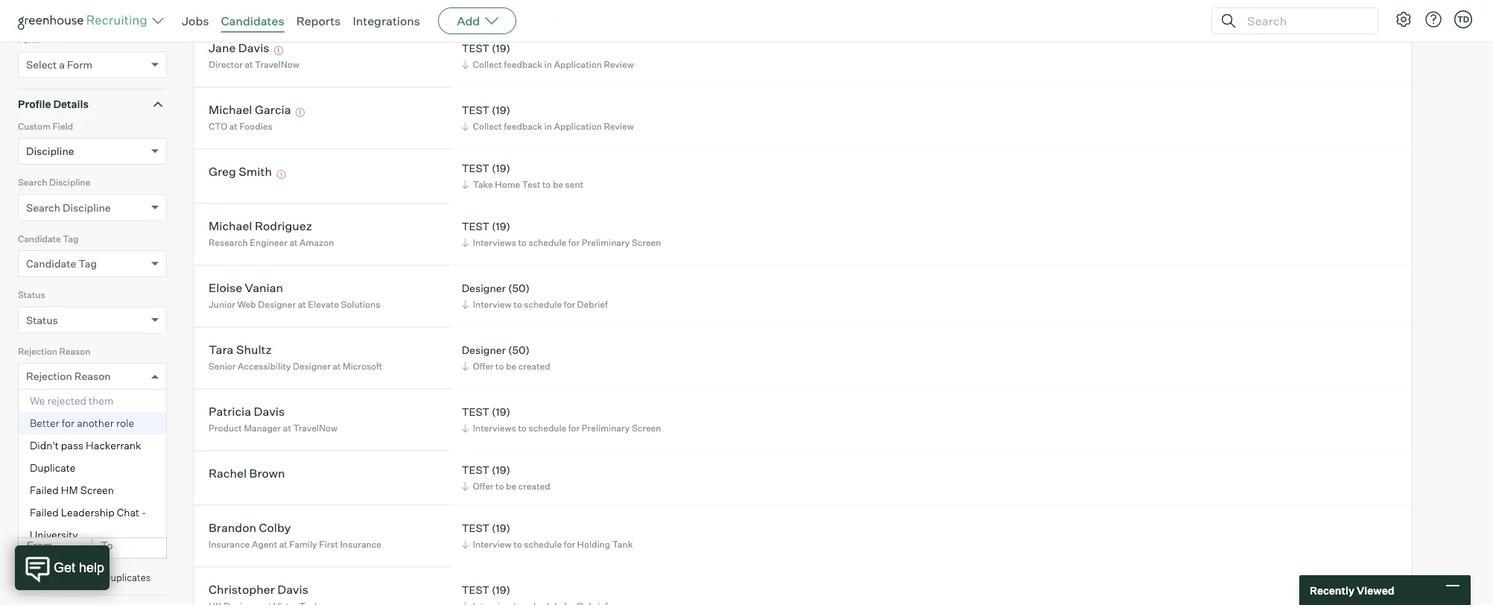 Task type: describe. For each thing, give the bounding box(es) containing it.
duplicate
[[30, 462, 76, 475]]

schedule for vanian
[[524, 299, 562, 310]]

8 (19) from the top
[[492, 583, 511, 596]]

2 review from the top
[[604, 121, 634, 132]]

from for last
[[27, 426, 52, 439]]

2 test (19) collect feedback in application review from the top
[[462, 103, 634, 132]]

1 vertical spatial rejection
[[26, 370, 72, 383]]

interview to schedule for debrief link
[[460, 298, 612, 312]]

patricia davis link
[[209, 404, 285, 421]]

didn't
[[30, 439, 59, 452]]

hm
[[61, 484, 78, 497]]

a
[[59, 58, 65, 71]]

pending
[[37, 9, 73, 21]]

potential
[[63, 571, 103, 583]]

select a form
[[26, 58, 93, 71]]

tara
[[209, 342, 234, 357]]

1 vertical spatial search discipline
[[26, 201, 111, 214]]

duplicate option
[[19, 457, 166, 479]]

failed hm screen
[[30, 484, 114, 497]]

1 in from the top
[[545, 59, 552, 70]]

(50) for eloise vanian
[[508, 282, 530, 295]]

interviews to schedule for preliminary screen link for rodriguez
[[460, 236, 665, 250]]

for for patricia davis
[[569, 423, 580, 434]]

rejected
[[47, 394, 86, 408]]

0 vertical spatial candidate
[[18, 233, 61, 244]]

created for (50)
[[519, 361, 551, 372]]

jane
[[209, 40, 236, 55]]

submission
[[75, 9, 126, 21]]

hired on
[[18, 514, 55, 526]]

director
[[209, 59, 243, 70]]

manager
[[244, 423, 281, 434]]

test (19) interviews to schedule for preliminary screen for davis
[[462, 405, 661, 434]]

designer (50) offer to be created
[[462, 343, 551, 372]]

1 vertical spatial search
[[26, 201, 60, 214]]

to for michael rodriguez
[[518, 237, 527, 248]]

vanian
[[245, 280, 283, 295]]

offer for designer
[[473, 361, 494, 372]]

integrations link
[[353, 13, 420, 28]]

to inside 'test (19) offer to be created'
[[496, 481, 504, 492]]

created for (19)
[[519, 481, 551, 492]]

take
[[473, 179, 493, 190]]

preliminary for michael rodriguez
[[582, 237, 630, 248]]

to for tara shultz
[[496, 361, 504, 372]]

patricia
[[209, 404, 251, 419]]

search discipline element
[[18, 175, 167, 232]]

davis for jane
[[238, 40, 270, 55]]

details
[[53, 98, 89, 111]]

michael for michael garcia
[[209, 102, 252, 117]]

take home test to be sent link
[[460, 178, 587, 192]]

show potential duplicates
[[37, 571, 151, 583]]

greg
[[209, 164, 236, 179]]

0 vertical spatial reason
[[59, 346, 91, 357]]

test for the "interviews to schedule for preliminary screen" link related to rodriguez
[[462, 220, 490, 233]]

jane davis has been in application review for more than 5 days image
[[272, 46, 286, 55]]

better
[[30, 417, 59, 430]]

applied
[[18, 458, 50, 469]]

schedule for davis
[[529, 423, 567, 434]]

offer for test
[[473, 481, 494, 492]]

screen for patricia davis
[[632, 423, 661, 434]]

colby
[[259, 520, 291, 535]]

at down the jane davis link
[[245, 59, 253, 70]]

2 collect from the top
[[473, 121, 502, 132]]

at inside michael rodriguez research engineer at amazon
[[290, 237, 298, 248]]

at inside tara shultz senior accessibility designer at microsoft
[[333, 361, 341, 372]]

home
[[495, 179, 520, 190]]

michael garcia
[[209, 102, 291, 117]]

-
[[142, 506, 146, 519]]

brandon
[[209, 520, 256, 535]]

preliminary for patricia davis
[[582, 423, 630, 434]]

1 vertical spatial candidate
[[26, 257, 76, 270]]

offer to be created link for (19)
[[460, 479, 554, 494]]

candidates
[[221, 13, 284, 28]]

from for hired
[[27, 539, 52, 552]]

Search text field
[[1244, 10, 1365, 32]]

brown
[[249, 466, 285, 481]]

hired
[[18, 514, 41, 526]]

to for eloise vanian
[[514, 299, 522, 310]]

0 vertical spatial tag
[[63, 233, 79, 244]]

test for garcia's collect feedback in application review link
[[462, 103, 490, 116]]

1 collect from the top
[[473, 59, 502, 70]]

show
[[37, 571, 61, 583]]

director at travelnow
[[209, 59, 300, 70]]

applied on
[[18, 458, 64, 469]]

at inside brandon colby insurance agent at family first insurance
[[279, 539, 288, 550]]

1 test (19) collect feedback in application review from the top
[[462, 42, 634, 70]]

8 test from the top
[[462, 583, 490, 596]]

field
[[52, 121, 73, 132]]

1 review from the top
[[604, 59, 634, 70]]

test for 'take home test to be sent' link
[[462, 162, 490, 175]]

tank
[[612, 539, 633, 550]]

for for brandon colby
[[564, 539, 575, 550]]

family
[[289, 539, 317, 550]]

jane davis link
[[209, 40, 270, 58]]

first
[[319, 539, 338, 550]]

failed leadership chat - university
[[30, 506, 146, 542]]

foodies
[[240, 121, 273, 132]]

we rejected them
[[30, 394, 114, 408]]

cto at foodies
[[209, 121, 273, 132]]

michael for michael rodriguez research engineer at amazon
[[209, 219, 252, 233]]

brandon colby insurance agent at family first insurance
[[209, 520, 382, 550]]

jobs
[[182, 13, 209, 28]]

test (19) interviews to schedule for preliminary screen for rodriguez
[[462, 220, 661, 248]]

to for hired on
[[101, 539, 113, 552]]

configure image
[[1395, 10, 1413, 28]]

pass
[[61, 439, 84, 452]]

for inside option
[[62, 417, 75, 430]]

product
[[209, 423, 242, 434]]

offer to be created link for (50)
[[460, 359, 554, 374]]

(19) inside 'test (19) offer to be created'
[[492, 463, 511, 476]]

rejection reason element
[[18, 344, 167, 605]]

brandon colby link
[[209, 520, 291, 538]]

candidates link
[[221, 13, 284, 28]]

engineer
[[250, 237, 288, 248]]

0 vertical spatial rejection reason
[[18, 346, 91, 357]]

0 vertical spatial form
[[18, 34, 40, 45]]

integrations
[[353, 13, 420, 28]]

for for eloise vanian
[[564, 299, 575, 310]]

td
[[1458, 14, 1470, 24]]

them
[[89, 394, 114, 408]]

last activity
[[18, 402, 70, 413]]

didn't pass hackerrank option
[[19, 435, 166, 457]]

travelnow inside the patricia davis product manager at travelnow
[[293, 423, 338, 434]]

greg smith link
[[209, 164, 272, 181]]

test (19) take home test to be sent
[[462, 162, 584, 190]]

role
[[116, 417, 134, 430]]

2 vertical spatial discipline
[[63, 201, 111, 214]]

microsoft
[[343, 361, 383, 372]]

to for patricia davis
[[518, 423, 527, 434]]

failed leadership chat - university option
[[19, 502, 166, 547]]

to inside test (19) take home test to be sent
[[543, 179, 551, 190]]

td button
[[1452, 7, 1476, 31]]

solutions
[[341, 299, 380, 310]]

accessibility
[[238, 361, 291, 372]]

another
[[77, 417, 114, 430]]

screen for michael rodriguez
[[632, 237, 661, 248]]

we
[[30, 394, 45, 408]]

sent
[[565, 179, 584, 190]]

status element
[[18, 288, 167, 344]]

leadership
[[61, 506, 115, 519]]

jane davis
[[209, 40, 270, 55]]

Pending submission checkbox
[[21, 9, 31, 18]]

0 vertical spatial status
[[18, 289, 45, 301]]

eloise
[[209, 280, 242, 295]]

2 in from the top
[[545, 121, 552, 132]]

eloise vanian junior web designer at elevate solutions
[[209, 280, 380, 310]]

(19) inside test (19) take home test to be sent
[[492, 162, 511, 175]]

interviews for patricia davis
[[473, 423, 516, 434]]

greg smith has been in take home test for more than 7 days image
[[275, 170, 288, 179]]



Task type: vqa. For each thing, say whether or not it's contained in the screenshot.
Add Candidate
no



Task type: locate. For each thing, give the bounding box(es) containing it.
3 (19) from the top
[[492, 162, 511, 175]]

schedule for rodriguez
[[529, 237, 567, 248]]

1 horizontal spatial form
[[67, 58, 93, 71]]

for
[[569, 237, 580, 248], [564, 299, 575, 310], [62, 417, 75, 430], [569, 423, 580, 434], [564, 539, 575, 550]]

candidate down search discipline element at the top left
[[18, 233, 61, 244]]

5 (19) from the top
[[492, 405, 511, 418]]

at right manager
[[283, 423, 291, 434]]

michael up cto at foodies
[[209, 102, 252, 117]]

schedule inside test (19) interview to schedule for holding tank
[[524, 539, 562, 550]]

1 offer to be created link from the top
[[460, 359, 554, 374]]

designer up interview to schedule for debrief link
[[462, 282, 506, 295]]

interview inside designer (50) interview to schedule for debrief
[[473, 299, 512, 310]]

at left microsoft
[[333, 361, 341, 372]]

offer to be created link down interview to schedule for debrief link
[[460, 359, 554, 374]]

designer (50) interview to schedule for debrief
[[462, 282, 608, 310]]

0 vertical spatial be
[[553, 179, 564, 190]]

failed for failed leadership chat - university
[[30, 506, 59, 519]]

for inside designer (50) interview to schedule for debrief
[[564, 299, 575, 310]]

screen inside "option"
[[80, 484, 114, 497]]

collect feedback in application review link for garcia
[[460, 119, 638, 134]]

didn't pass hackerrank
[[30, 439, 141, 452]]

designer right accessibility
[[293, 361, 331, 372]]

agent
[[252, 539, 277, 550]]

0 vertical spatial preliminary
[[582, 237, 630, 248]]

tara shultz link
[[209, 342, 272, 359]]

test (19)
[[462, 583, 511, 596]]

0 vertical spatial interview
[[473, 299, 512, 310]]

at down colby
[[279, 539, 288, 550]]

0 vertical spatial davis
[[238, 40, 270, 55]]

0 vertical spatial discipline
[[26, 145, 74, 158]]

discipline inside custom field element
[[26, 145, 74, 158]]

1 vertical spatial created
[[519, 481, 551, 492]]

schedule up 'test (19) offer to be created'
[[529, 423, 567, 434]]

designer down vanian
[[258, 299, 296, 310]]

collect down add popup button
[[473, 59, 502, 70]]

candidate tag element
[[18, 232, 167, 288]]

offer
[[473, 361, 494, 372], [473, 481, 494, 492]]

to up designer (50) interview to schedule for debrief
[[518, 237, 527, 248]]

2 feedback from the top
[[504, 121, 543, 132]]

none field inside the 'rejection reason' element
[[26, 364, 30, 389]]

be for test (19)
[[506, 481, 517, 492]]

1 vertical spatial to
[[101, 482, 113, 495]]

1 vertical spatial interviews
[[473, 423, 516, 434]]

2 interviews to schedule for preliminary screen link from the top
[[460, 421, 665, 435]]

custom field element
[[18, 119, 167, 175]]

collect up take
[[473, 121, 502, 132]]

0 vertical spatial candidate tag
[[18, 233, 79, 244]]

insurance right first
[[340, 539, 382, 550]]

from down last activity
[[27, 426, 52, 439]]

form element
[[18, 33, 167, 89]]

feedback up test (19) take home test to be sent
[[504, 121, 543, 132]]

1 test from the top
[[462, 42, 490, 55]]

2 vertical spatial screen
[[80, 484, 114, 497]]

to down 'test (19) offer to be created'
[[514, 539, 522, 550]]

christopher davis
[[209, 582, 309, 597]]

to down duplicate option at the left
[[101, 482, 113, 495]]

1 vertical spatial collect
[[473, 121, 502, 132]]

web
[[237, 299, 256, 310]]

1 interviews to schedule for preliminary screen link from the top
[[460, 236, 665, 250]]

at right the cto
[[229, 121, 238, 132]]

amazon
[[300, 237, 334, 248]]

2 test (19) interviews to schedule for preliminary screen from the top
[[462, 405, 661, 434]]

2 (50) from the top
[[508, 343, 530, 356]]

tag
[[63, 233, 79, 244], [78, 257, 97, 270]]

eloise vanian link
[[209, 280, 283, 298]]

for for michael rodriguez
[[569, 237, 580, 248]]

0 vertical spatial screen
[[632, 237, 661, 248]]

1 vertical spatial review
[[604, 121, 634, 132]]

2 michael from the top
[[209, 219, 252, 233]]

at inside eloise vanian junior web designer at elevate solutions
[[298, 299, 306, 310]]

created down interview to schedule for debrief link
[[519, 361, 551, 372]]

to up test (19) interview to schedule for holding tank
[[496, 481, 504, 492]]

2 insurance from the left
[[340, 539, 382, 550]]

1 vertical spatial status
[[26, 314, 58, 327]]

collect
[[473, 59, 502, 70], [473, 121, 502, 132]]

duplicates
[[105, 571, 151, 583]]

profile
[[18, 98, 51, 111]]

1 vertical spatial offer
[[473, 481, 494, 492]]

2 to from the top
[[101, 482, 113, 495]]

candidate tag up 'status' element
[[26, 257, 97, 270]]

to up show potential duplicates
[[101, 539, 113, 552]]

test inside test (19) take home test to be sent
[[462, 162, 490, 175]]

discipline down custom field
[[26, 145, 74, 158]]

chat
[[117, 506, 139, 519]]

search discipline up candidate tag 'element'
[[26, 201, 111, 214]]

at left elevate at the left of page
[[298, 299, 306, 310]]

designer inside tara shultz senior accessibility designer at microsoft
[[293, 361, 331, 372]]

failed up university
[[30, 506, 59, 519]]

3 test from the top
[[462, 162, 490, 175]]

0 vertical spatial search
[[18, 177, 47, 188]]

0 vertical spatial to
[[101, 426, 113, 439]]

1 created from the top
[[519, 361, 551, 372]]

failed for failed hm screen
[[30, 484, 59, 497]]

status
[[18, 289, 45, 301], [26, 314, 58, 327]]

test inside 'test (19) offer to be created'
[[462, 463, 490, 476]]

junior
[[209, 299, 235, 310]]

2 vertical spatial davis
[[277, 582, 309, 597]]

1 vertical spatial form
[[67, 58, 93, 71]]

1 vertical spatial tag
[[78, 257, 97, 270]]

2 vertical spatial from
[[27, 539, 52, 552]]

2 test from the top
[[462, 103, 490, 116]]

2 interview from the top
[[473, 539, 512, 550]]

from down duplicate
[[27, 482, 52, 495]]

be inside designer (50) offer to be created
[[506, 361, 517, 372]]

davis
[[238, 40, 270, 55], [254, 404, 285, 419], [277, 582, 309, 597]]

schedule for colby
[[524, 539, 562, 550]]

discipline option
[[26, 145, 74, 158]]

1 collect feedback in application review link from the top
[[460, 58, 638, 72]]

reason up them
[[74, 370, 111, 383]]

add button
[[438, 7, 517, 34]]

for inside test (19) interview to schedule for holding tank
[[564, 539, 575, 550]]

0 vertical spatial michael
[[209, 102, 252, 117]]

recently
[[1310, 584, 1355, 597]]

interview
[[473, 299, 512, 310], [473, 539, 512, 550]]

1 vertical spatial reason
[[74, 370, 111, 383]]

1 vertical spatial from
[[27, 482, 52, 495]]

davis down family
[[277, 582, 309, 597]]

0 vertical spatial interviews to schedule for preliminary screen link
[[460, 236, 665, 250]]

tara shultz senior accessibility designer at microsoft
[[209, 342, 383, 372]]

0 vertical spatial rejection
[[18, 346, 57, 357]]

test for davis the "interviews to schedule for preliminary screen" link
[[462, 405, 490, 418]]

on up university
[[43, 514, 55, 526]]

failed inside failed leadership chat - university
[[30, 506, 59, 519]]

be up test (19) interview to schedule for holding tank
[[506, 481, 517, 492]]

0 vertical spatial offer to be created link
[[460, 359, 554, 374]]

better for another role option
[[19, 412, 166, 435]]

collect feedback in application review link for davis
[[460, 58, 638, 72]]

(50) inside designer (50) offer to be created
[[508, 343, 530, 356]]

(50) down interview to schedule for debrief link
[[508, 343, 530, 356]]

michael garcia has been in application review for more than 5 days image
[[294, 108, 307, 117]]

2 failed from the top
[[30, 506, 59, 519]]

holding
[[577, 539, 611, 550]]

test (19) interviews to schedule for preliminary screen
[[462, 220, 661, 248], [462, 405, 661, 434]]

1 (50) from the top
[[508, 282, 530, 295]]

to inside designer (50) interview to schedule for debrief
[[514, 299, 522, 310]]

insurance
[[209, 539, 250, 550], [340, 539, 382, 550]]

to right test
[[543, 179, 551, 190]]

be inside 'test (19) offer to be created'
[[506, 481, 517, 492]]

davis for christopher
[[277, 582, 309, 597]]

davis up manager
[[254, 404, 285, 419]]

interviews up 'test (19) offer to be created'
[[473, 423, 516, 434]]

search discipline
[[18, 177, 90, 188], [26, 201, 111, 214]]

4 test from the top
[[462, 220, 490, 233]]

2 interviews from the top
[[473, 423, 516, 434]]

michael inside michael rodriguez research engineer at amazon
[[209, 219, 252, 233]]

2 vertical spatial to
[[101, 539, 113, 552]]

tag up 'status' element
[[78, 257, 97, 270]]

1 vertical spatial feedback
[[504, 121, 543, 132]]

0 vertical spatial interviews
[[473, 237, 516, 248]]

to inside test (19) interview to schedule for holding tank
[[514, 539, 522, 550]]

1 offer from the top
[[473, 361, 494, 372]]

michael up research
[[209, 219, 252, 233]]

research
[[209, 237, 248, 248]]

elevate
[[308, 299, 339, 310]]

1 to from the top
[[101, 426, 113, 439]]

0 horizontal spatial form
[[18, 34, 40, 45]]

rachel brown link
[[209, 466, 285, 483]]

travelnow
[[255, 59, 300, 70], [293, 423, 338, 434]]

1 feedback from the top
[[504, 59, 543, 70]]

1 test (19) interviews to schedule for preliminary screen from the top
[[462, 220, 661, 248]]

1 vertical spatial application
[[554, 121, 602, 132]]

to up 'test (19) offer to be created'
[[518, 423, 527, 434]]

2 collect feedback in application review link from the top
[[460, 119, 638, 134]]

interview inside test (19) interview to schedule for holding tank
[[473, 539, 512, 550]]

at down rodriguez
[[290, 237, 298, 248]]

2 created from the top
[[519, 481, 551, 492]]

interviews down take
[[473, 237, 516, 248]]

designer inside eloise vanian junior web designer at elevate solutions
[[258, 299, 296, 310]]

7 (19) from the top
[[492, 522, 511, 535]]

1 vertical spatial davis
[[254, 404, 285, 419]]

designer inside designer (50) interview to schedule for debrief
[[462, 282, 506, 295]]

0 horizontal spatial insurance
[[209, 539, 250, 550]]

(50)
[[508, 282, 530, 295], [508, 343, 530, 356]]

1 vertical spatial rejection reason
[[26, 370, 111, 383]]

to up designer (50) offer to be created
[[514, 299, 522, 310]]

candidate tag down search discipline element at the top left
[[18, 233, 79, 244]]

at inside the patricia davis product manager at travelnow
[[283, 423, 291, 434]]

(50) inside designer (50) interview to schedule for debrief
[[508, 282, 530, 295]]

custom field
[[18, 121, 73, 132]]

interview up designer (50) offer to be created
[[473, 299, 512, 310]]

patricia davis product manager at travelnow
[[209, 404, 338, 434]]

discipline up candidate tag 'element'
[[63, 201, 111, 214]]

to for last activity
[[101, 426, 113, 439]]

1 vertical spatial offer to be created link
[[460, 479, 554, 494]]

0 vertical spatial test (19) collect feedback in application review
[[462, 42, 634, 70]]

test (19) interview to schedule for holding tank
[[462, 522, 633, 550]]

0 vertical spatial from
[[27, 426, 52, 439]]

1 (19) from the top
[[492, 42, 511, 55]]

2 vertical spatial be
[[506, 481, 517, 492]]

custom
[[18, 121, 51, 132]]

christopher
[[209, 582, 275, 597]]

Show potential duplicates checkbox
[[21, 571, 31, 581]]

from down hired on
[[27, 539, 52, 552]]

to left role
[[101, 426, 113, 439]]

7 test from the top
[[462, 522, 490, 535]]

form right a
[[67, 58, 93, 71]]

feedback down add popup button
[[504, 59, 543, 70]]

6 test from the top
[[462, 463, 490, 476]]

from for applied
[[27, 482, 52, 495]]

2 from from the top
[[27, 482, 52, 495]]

created inside 'test (19) offer to be created'
[[519, 481, 551, 492]]

1 vertical spatial michael
[[209, 219, 252, 233]]

activity
[[38, 402, 70, 413]]

pending submission
[[37, 9, 126, 21]]

on down pass
[[52, 458, 64, 469]]

schedule
[[529, 237, 567, 248], [524, 299, 562, 310], [529, 423, 567, 434], [524, 539, 562, 550]]

(50) for tara shultz
[[508, 343, 530, 356]]

reason
[[59, 346, 91, 357], [74, 370, 111, 383]]

1 vertical spatial discipline
[[49, 177, 90, 188]]

schedule left holding
[[524, 539, 562, 550]]

1 vertical spatial travelnow
[[293, 423, 338, 434]]

to for applied on
[[101, 482, 113, 495]]

1 from from the top
[[27, 426, 52, 439]]

test
[[522, 179, 541, 190]]

rodriguez
[[255, 219, 312, 233]]

university
[[30, 529, 78, 542]]

created inside designer (50) offer to be created
[[519, 361, 551, 372]]

2 offer to be created link from the top
[[460, 479, 554, 494]]

0 vertical spatial collect
[[473, 59, 502, 70]]

to down interview to schedule for debrief link
[[496, 361, 504, 372]]

candidate
[[18, 233, 61, 244], [26, 257, 76, 270]]

designer down interview to schedule for debrief link
[[462, 343, 506, 356]]

travelnow down jane davis has been in application review for more than 5 days icon
[[255, 59, 300, 70]]

1 interviews from the top
[[473, 237, 516, 248]]

(19)
[[492, 42, 511, 55], [492, 103, 511, 116], [492, 162, 511, 175], [492, 220, 511, 233], [492, 405, 511, 418], [492, 463, 511, 476], [492, 522, 511, 535], [492, 583, 511, 596]]

search discipline down discipline option
[[18, 177, 90, 188]]

interview up test (19)
[[473, 539, 512, 550]]

0 vertical spatial on
[[52, 458, 64, 469]]

offer inside 'test (19) offer to be created'
[[473, 481, 494, 492]]

discipline down discipline option
[[49, 177, 90, 188]]

from
[[27, 426, 52, 439], [27, 482, 52, 495], [27, 539, 52, 552]]

created up test (19) interview to schedule for holding tank
[[519, 481, 551, 492]]

4 (19) from the top
[[492, 220, 511, 233]]

2 offer from the top
[[473, 481, 494, 492]]

failed down duplicate
[[30, 484, 59, 497]]

1 vertical spatial (50)
[[508, 343, 530, 356]]

tag down search discipline element at the top left
[[63, 233, 79, 244]]

None field
[[26, 364, 30, 389]]

1 vertical spatial screen
[[632, 423, 661, 434]]

1 vertical spatial candidate tag
[[26, 257, 97, 270]]

2 application from the top
[[554, 121, 602, 132]]

0 vertical spatial search discipline
[[18, 177, 90, 188]]

application
[[554, 59, 602, 70], [554, 121, 602, 132]]

insurance down the brandon
[[209, 539, 250, 550]]

viewed
[[1357, 584, 1395, 597]]

be for designer (50)
[[506, 361, 517, 372]]

travelnow right manager
[[293, 423, 338, 434]]

recently viewed
[[1310, 584, 1395, 597]]

interviews
[[473, 237, 516, 248], [473, 423, 516, 434]]

to for brandon colby
[[514, 539, 522, 550]]

schedule up designer (50) interview to schedule for debrief
[[529, 237, 567, 248]]

davis inside the patricia davis product manager at travelnow
[[254, 404, 285, 419]]

discipline
[[26, 145, 74, 158], [49, 177, 90, 188], [63, 201, 111, 214]]

1 application from the top
[[554, 59, 602, 70]]

1 preliminary from the top
[[582, 237, 630, 248]]

1 vertical spatial failed
[[30, 506, 59, 519]]

0 vertical spatial feedback
[[504, 59, 543, 70]]

debrief
[[577, 299, 608, 310]]

offer to be created link up test (19) interview to schedule for holding tank
[[460, 479, 554, 494]]

be inside test (19) take home test to be sent
[[553, 179, 564, 190]]

interview for brandon colby
[[473, 539, 512, 550]]

on for applied on
[[52, 458, 64, 469]]

reason down 'status' element
[[59, 346, 91, 357]]

designer inside designer (50) offer to be created
[[462, 343, 506, 356]]

on for hired on
[[43, 514, 55, 526]]

to
[[101, 426, 113, 439], [101, 482, 113, 495], [101, 539, 113, 552]]

1 vertical spatial interviews to schedule for preliminary screen link
[[460, 421, 665, 435]]

1 vertical spatial collect feedback in application review link
[[460, 119, 638, 134]]

1 vertical spatial test (19) collect feedback in application review
[[462, 103, 634, 132]]

michael inside "link"
[[209, 102, 252, 117]]

rachel
[[209, 466, 247, 481]]

offer inside designer (50) offer to be created
[[473, 361, 494, 372]]

0 vertical spatial created
[[519, 361, 551, 372]]

1 vertical spatial preliminary
[[582, 423, 630, 434]]

1 vertical spatial test (19) interviews to schedule for preliminary screen
[[462, 405, 661, 434]]

test (19) collect feedback in application review
[[462, 42, 634, 70], [462, 103, 634, 132]]

form down pending submission option
[[18, 34, 40, 45]]

failed hm screen option
[[19, 479, 166, 502]]

1 interview from the top
[[473, 299, 512, 310]]

0 vertical spatial failed
[[30, 484, 59, 497]]

2 preliminary from the top
[[582, 423, 630, 434]]

1 horizontal spatial insurance
[[340, 539, 382, 550]]

1 michael from the top
[[209, 102, 252, 117]]

1 failed from the top
[[30, 484, 59, 497]]

schedule inside designer (50) interview to schedule for debrief
[[524, 299, 562, 310]]

test inside test (19) interview to schedule for holding tank
[[462, 522, 490, 535]]

test for the interview to schedule for holding tank link
[[462, 522, 490, 535]]

1 vertical spatial in
[[545, 121, 552, 132]]

3 from from the top
[[27, 539, 52, 552]]

screen
[[632, 237, 661, 248], [632, 423, 661, 434], [80, 484, 114, 497]]

greenhouse recruiting image
[[18, 12, 152, 30]]

0 vertical spatial collect feedback in application review link
[[460, 58, 638, 72]]

michael garcia link
[[209, 102, 291, 119]]

1 vertical spatial be
[[506, 361, 517, 372]]

0 vertical spatial travelnow
[[255, 59, 300, 70]]

2 (19) from the top
[[492, 103, 511, 116]]

test for (19) offer to be created link
[[462, 463, 490, 476]]

jobs link
[[182, 13, 209, 28]]

1 vertical spatial interview
[[473, 539, 512, 550]]

be down interview to schedule for debrief link
[[506, 361, 517, 372]]

shultz
[[236, 342, 272, 357]]

senior
[[209, 361, 236, 372]]

0 vertical spatial test (19) interviews to schedule for preliminary screen
[[462, 220, 661, 248]]

6 (19) from the top
[[492, 463, 511, 476]]

interviews for michael rodriguez
[[473, 237, 516, 248]]

5 test from the top
[[462, 405, 490, 418]]

add
[[457, 13, 480, 28]]

to inside designer (50) offer to be created
[[496, 361, 504, 372]]

0 vertical spatial review
[[604, 59, 634, 70]]

interviews to schedule for preliminary screen link for davis
[[460, 421, 665, 435]]

1 vertical spatial on
[[43, 514, 55, 526]]

candidate up 'status' element
[[26, 257, 76, 270]]

last
[[18, 402, 36, 413]]

interview for eloise vanian
[[473, 299, 512, 310]]

0 vertical spatial offer
[[473, 361, 494, 372]]

on
[[52, 458, 64, 469], [43, 514, 55, 526]]

schedule left debrief
[[524, 299, 562, 310]]

0 vertical spatial application
[[554, 59, 602, 70]]

(50) up interview to schedule for debrief link
[[508, 282, 530, 295]]

garcia
[[255, 102, 291, 117]]

profile details
[[18, 98, 89, 111]]

1 insurance from the left
[[209, 539, 250, 550]]

0 vertical spatial (50)
[[508, 282, 530, 295]]

feedback
[[504, 59, 543, 70], [504, 121, 543, 132]]

(19) inside test (19) interview to schedule for holding tank
[[492, 522, 511, 535]]

be left the sent
[[553, 179, 564, 190]]

form
[[18, 34, 40, 45], [67, 58, 93, 71]]

davis up "director at travelnow"
[[238, 40, 270, 55]]

failed inside "option"
[[30, 484, 59, 497]]

created
[[519, 361, 551, 372], [519, 481, 551, 492]]

3 to from the top
[[101, 539, 113, 552]]

0 vertical spatial in
[[545, 59, 552, 70]]



